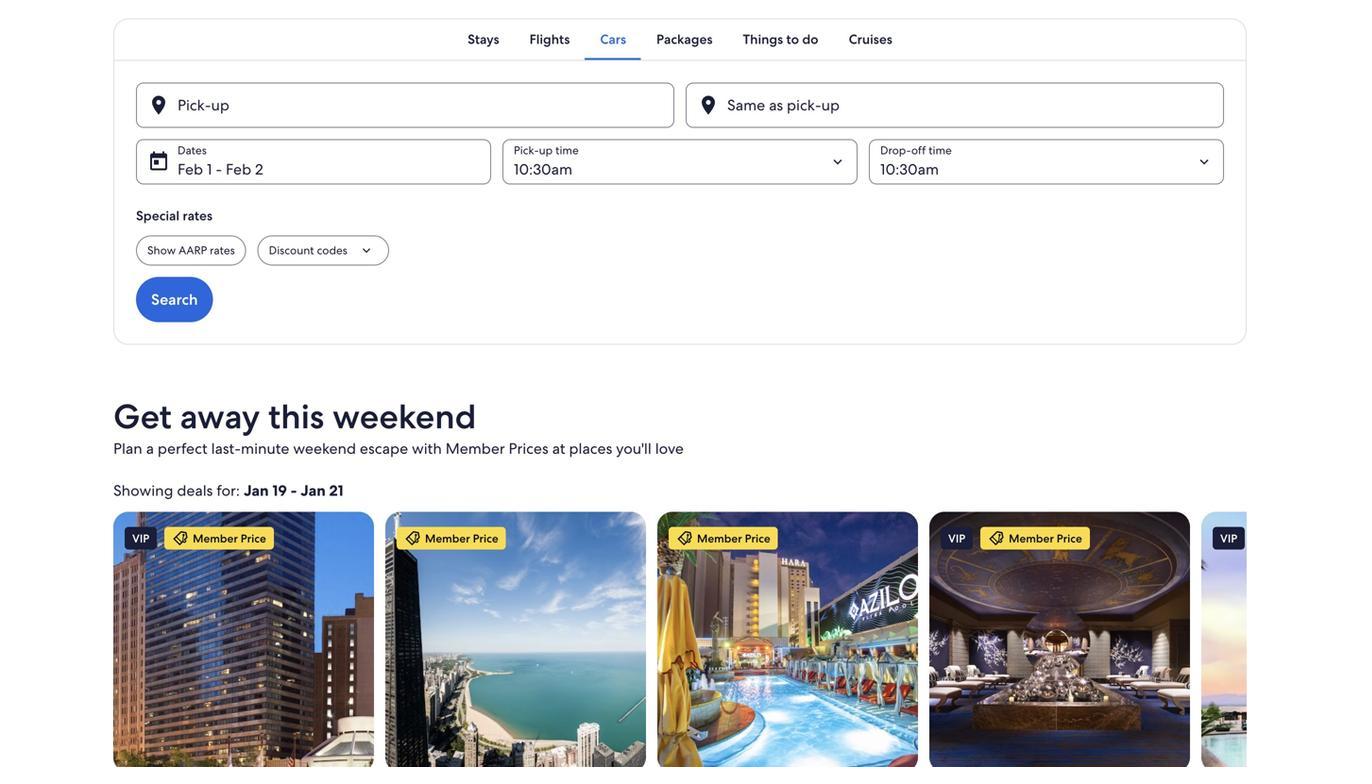 Task type: vqa. For each thing, say whether or not it's contained in the screenshot.
Shop travel
no



Task type: locate. For each thing, give the bounding box(es) containing it.
0 vertical spatial -
[[216, 159, 222, 179]]

2 pool image from the left
[[1201, 512, 1360, 768]]

2 member price from the left
[[425, 531, 498, 546]]

0 horizontal spatial feb
[[178, 159, 203, 179]]

minute
[[241, 439, 289, 459]]

2 horizontal spatial vip
[[1220, 531, 1237, 546]]

1 horizontal spatial feb
[[226, 159, 251, 179]]

small image down with
[[404, 530, 421, 547]]

19
[[272, 481, 287, 501]]

small image for front of property - evening/night image at the bottom of the page
[[172, 530, 189, 547]]

showing
[[113, 481, 173, 501]]

2 vip from the left
[[948, 531, 965, 546]]

vip for small icon associated with spa image
[[948, 531, 965, 546]]

you'll
[[616, 439, 651, 459]]

0 horizontal spatial jan
[[244, 481, 269, 501]]

1 vip from the left
[[132, 531, 149, 546]]

1 vertical spatial rates
[[210, 243, 235, 258]]

things to do link
[[728, 18, 834, 60]]

1 horizontal spatial jan
[[300, 481, 326, 501]]

last-
[[211, 439, 241, 459]]

to
[[786, 30, 799, 47]]

member inside get away this weekend plan a perfect last-minute weekend escape with member prices at places you'll love
[[446, 439, 505, 459]]

1 jan from the left
[[244, 481, 269, 501]]

1 horizontal spatial vip
[[948, 531, 965, 546]]

jan left 19
[[244, 481, 269, 501]]

tab list
[[113, 18, 1247, 60]]

stays link
[[452, 18, 514, 60]]

jan left 21
[[300, 481, 326, 501]]

rates right aarp
[[210, 243, 235, 258]]

- inside button
[[216, 159, 222, 179]]

small image
[[404, 530, 421, 547], [676, 530, 693, 547]]

price
[[241, 531, 266, 546], [473, 531, 498, 546], [745, 531, 770, 546], [1057, 531, 1082, 546]]

1 horizontal spatial small image
[[676, 530, 693, 547]]

member price for second small image from right
[[425, 531, 498, 546]]

1 small image from the left
[[172, 530, 189, 547]]

deals
[[177, 481, 213, 501]]

-
[[216, 159, 222, 179], [291, 481, 297, 501]]

3 price from the left
[[745, 531, 770, 546]]

escape
[[360, 439, 408, 459]]

member for small icon associated with spa image
[[1009, 531, 1054, 546]]

perfect
[[158, 439, 207, 459]]

feb left the 2 on the left of page
[[226, 159, 251, 179]]

1 member price from the left
[[193, 531, 266, 546]]

21
[[329, 481, 343, 501]]

2 small image from the left
[[988, 530, 1005, 547]]

showing deals for: jan 19 - jan 21
[[113, 481, 343, 501]]

spa image
[[929, 512, 1190, 768]]

show
[[147, 243, 176, 258]]

codes
[[317, 243, 347, 258]]

0 horizontal spatial vip
[[132, 531, 149, 546]]

small image
[[172, 530, 189, 547], [988, 530, 1005, 547]]

rates
[[183, 207, 213, 224], [210, 243, 235, 258]]

view from property image
[[385, 512, 646, 768]]

for:
[[217, 481, 240, 501]]

0 horizontal spatial -
[[216, 159, 222, 179]]

4 member price from the left
[[1009, 531, 1082, 546]]

weekend
[[332, 395, 476, 439], [293, 439, 356, 459]]

jan
[[244, 481, 269, 501], [300, 481, 326, 501]]

1 horizontal spatial pool image
[[1201, 512, 1360, 768]]

0 vertical spatial rates
[[183, 207, 213, 224]]

0 horizontal spatial small image
[[172, 530, 189, 547]]

member for small icon corresponding to front of property - evening/night image at the bottom of the page
[[193, 531, 238, 546]]

member price
[[193, 531, 266, 546], [425, 531, 498, 546], [697, 531, 770, 546], [1009, 531, 1082, 546]]

0 horizontal spatial small image
[[404, 530, 421, 547]]

feb
[[178, 159, 203, 179], [226, 159, 251, 179]]

cruises link
[[834, 18, 908, 60]]

1 horizontal spatial small image
[[988, 530, 1005, 547]]

cars link
[[585, 18, 641, 60]]

cruises
[[849, 30, 892, 47]]

vip
[[132, 531, 149, 546], [948, 531, 965, 546], [1220, 531, 1237, 546]]

pool image
[[657, 512, 918, 768], [1201, 512, 1360, 768]]

prices
[[509, 439, 548, 459]]

small image down love
[[676, 530, 693, 547]]

- right 19
[[291, 481, 297, 501]]

3 vip from the left
[[1220, 531, 1237, 546]]

feb left '1'
[[178, 159, 203, 179]]

3 member price from the left
[[697, 531, 770, 546]]

member
[[446, 439, 505, 459], [193, 531, 238, 546], [425, 531, 470, 546], [697, 531, 742, 546], [1009, 531, 1054, 546]]

special rates
[[136, 207, 213, 224]]

stays
[[468, 30, 499, 47]]

feb 1 - feb 2 button
[[136, 139, 491, 184]]

with
[[412, 439, 442, 459]]

at
[[552, 439, 565, 459]]

special
[[136, 207, 179, 224]]

show aarp rates
[[147, 243, 235, 258]]

discount codes button
[[258, 235, 389, 266]]

rates up aarp
[[183, 207, 213, 224]]

discount
[[269, 243, 314, 258]]

member price for small icon associated with spa image
[[1009, 531, 1082, 546]]

0 horizontal spatial pool image
[[657, 512, 918, 768]]

- right '1'
[[216, 159, 222, 179]]

vip for small icon corresponding to front of property - evening/night image at the bottom of the page
[[132, 531, 149, 546]]

1 vertical spatial -
[[291, 481, 297, 501]]



Task type: describe. For each thing, give the bounding box(es) containing it.
flights
[[529, 30, 570, 47]]

member price for small icon corresponding to front of property - evening/night image at the bottom of the page
[[193, 531, 266, 546]]

packages
[[656, 30, 713, 47]]

member for second small image from right
[[425, 531, 470, 546]]

2 jan from the left
[[300, 481, 326, 501]]

do
[[802, 30, 819, 47]]

get away this weekend plan a perfect last-minute weekend escape with member prices at places you'll love
[[113, 395, 684, 459]]

search button
[[136, 277, 213, 322]]

places
[[569, 439, 612, 459]]

2 price from the left
[[473, 531, 498, 546]]

member for 2nd small image from left
[[697, 531, 742, 546]]

things
[[743, 30, 783, 47]]

1 price from the left
[[241, 531, 266, 546]]

away
[[180, 395, 260, 439]]

1 small image from the left
[[404, 530, 421, 547]]

feb 1 - feb 2
[[178, 159, 263, 179]]

cars
[[600, 30, 626, 47]]

things to do
[[743, 30, 819, 47]]

flights link
[[514, 18, 585, 60]]

1
[[207, 159, 212, 179]]

2 small image from the left
[[676, 530, 693, 547]]

packages link
[[641, 18, 728, 60]]

2 feb from the left
[[226, 159, 251, 179]]

discount codes
[[269, 243, 347, 258]]

plan
[[113, 439, 142, 459]]

get
[[113, 395, 172, 439]]

love
[[655, 439, 684, 459]]

small image for spa image
[[988, 530, 1005, 547]]

1 horizontal spatial -
[[291, 481, 297, 501]]

1 feb from the left
[[178, 159, 203, 179]]

tab list containing stays
[[113, 18, 1247, 60]]

1 pool image from the left
[[657, 512, 918, 768]]

a
[[146, 439, 154, 459]]

this
[[268, 395, 324, 439]]

aarp
[[179, 243, 207, 258]]

search
[[151, 290, 198, 310]]

member price for 2nd small image from left
[[697, 531, 770, 546]]

front of property - evening/night image
[[113, 512, 374, 768]]

4 price from the left
[[1057, 531, 1082, 546]]

2
[[255, 159, 263, 179]]



